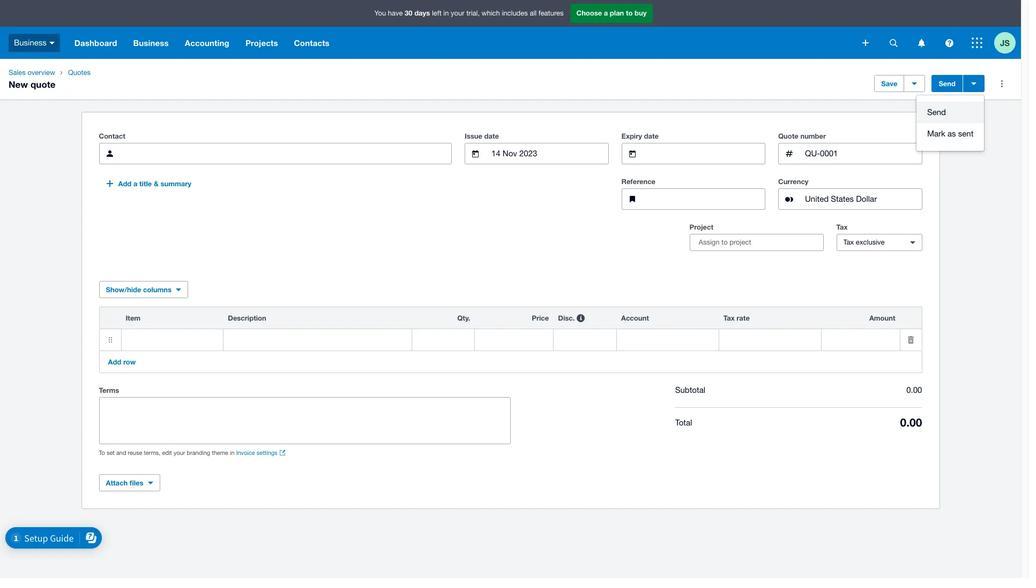 Task type: locate. For each thing, give the bounding box(es) containing it.
to
[[626, 9, 633, 17]]

sales overview link
[[4, 68, 59, 78]]

attach files button
[[99, 475, 160, 492]]

1 horizontal spatial your
[[451, 9, 465, 17]]

1 vertical spatial add
[[108, 358, 121, 367]]

1 horizontal spatial date
[[644, 132, 659, 140]]

subtotal
[[675, 386, 706, 395]]

Currency field
[[804, 189, 922, 210]]

1 date from the left
[[484, 132, 499, 140]]

Account field
[[617, 330, 719, 351]]

svg image left js
[[972, 38, 983, 48]]

project
[[690, 223, 714, 232]]

add inside add row button
[[108, 358, 121, 367]]

price
[[532, 314, 549, 323]]

drag handle image
[[99, 330, 121, 351]]

add inside add a title & summary "button"
[[118, 180, 132, 188]]

projects
[[245, 38, 278, 48]]

have
[[388, 9, 403, 17]]

dashboard
[[74, 38, 117, 48]]

1 vertical spatial tax
[[844, 239, 854, 247]]

30
[[405, 9, 413, 17]]

navigation containing dashboard
[[66, 27, 855, 59]]

group
[[917, 95, 984, 151]]

1 vertical spatial send
[[927, 108, 946, 117]]

1 horizontal spatial a
[[604, 9, 608, 17]]

Item field
[[121, 330, 223, 351]]

2 date from the left
[[644, 132, 659, 140]]

list box
[[917, 95, 984, 151]]

0 horizontal spatial business
[[14, 38, 47, 47]]

add
[[118, 180, 132, 188], [108, 358, 121, 367]]

list box containing send
[[917, 95, 984, 151]]

0 vertical spatial a
[[604, 9, 608, 17]]

add row
[[108, 358, 136, 367]]

your left trial, on the left of the page
[[451, 9, 465, 17]]

1 vertical spatial a
[[133, 180, 137, 188]]

a
[[604, 9, 608, 17], [133, 180, 137, 188]]

1 business button from the left
[[0, 27, 66, 59]]

a left plan
[[604, 9, 608, 17]]

tax for tax rate
[[724, 314, 735, 323]]

tax left exclusive at the right
[[844, 239, 854, 247]]

row
[[123, 358, 136, 367]]

1 vertical spatial send button
[[917, 102, 984, 123]]

date for issue date
[[484, 132, 499, 140]]

to set and reuse terms, edit your branding theme in invoice settings
[[99, 450, 277, 457]]

business
[[14, 38, 47, 47], [133, 38, 169, 48]]

0 vertical spatial send button
[[932, 75, 963, 92]]

your inside you have 30 days left in your trial, which includes all features
[[451, 9, 465, 17]]

invoice settings link
[[236, 449, 286, 458]]

includes
[[502, 9, 528, 17]]

date for expiry date
[[644, 132, 659, 140]]

0 vertical spatial tax
[[837, 223, 848, 232]]

your right edit
[[174, 450, 185, 457]]

quote number
[[778, 132, 826, 140]]

currency
[[778, 177, 809, 186]]

choose a plan to buy
[[577, 9, 647, 17]]

show/hide columns
[[106, 286, 172, 294]]

1 vertical spatial your
[[174, 450, 185, 457]]

0 vertical spatial add
[[118, 180, 132, 188]]

date right issue
[[484, 132, 499, 140]]

add left row at the left bottom of the page
[[108, 358, 121, 367]]

contact
[[99, 132, 125, 140]]

files
[[130, 479, 143, 488]]

left
[[432, 9, 442, 17]]

show/hide
[[106, 286, 141, 294]]

js button
[[994, 27, 1021, 59]]

0 horizontal spatial business button
[[0, 27, 66, 59]]

Reference text field
[[647, 189, 765, 210]]

as
[[948, 129, 956, 138]]

your
[[451, 9, 465, 17], [174, 450, 185, 457]]

item
[[126, 314, 141, 323]]

2 horizontal spatial svg image
[[972, 38, 983, 48]]

in inside you have 30 days left in your trial, which includes all features
[[444, 9, 449, 17]]

navigation
[[66, 27, 855, 59]]

tax left rate
[[724, 314, 735, 323]]

0 horizontal spatial svg image
[[49, 42, 55, 44]]

buy
[[635, 9, 647, 17]]

expiry
[[622, 132, 642, 140]]

date
[[484, 132, 499, 140], [644, 132, 659, 140]]

all
[[530, 9, 537, 17]]

Tax rate field
[[719, 330, 821, 351]]

date right expiry
[[644, 132, 659, 140]]

send up mark
[[927, 108, 946, 117]]

mark as sent
[[927, 129, 974, 138]]

add for add a title & summary
[[118, 180, 132, 188]]

1 vertical spatial in
[[230, 450, 235, 457]]

js
[[1000, 38, 1010, 47]]

rate
[[737, 314, 750, 323]]

which
[[482, 9, 500, 17]]

0 vertical spatial send
[[939, 79, 956, 88]]

remove row image
[[900, 330, 922, 351]]

svg image
[[972, 38, 983, 48], [890, 39, 898, 47], [49, 42, 55, 44]]

tax for tax exclusive
[[844, 239, 854, 247]]

tax inside popup button
[[844, 239, 854, 247]]

reference
[[622, 177, 656, 186]]

overview
[[28, 69, 55, 77]]

tax up tax exclusive
[[837, 223, 848, 232]]

set
[[107, 450, 115, 457]]

Terms text field
[[99, 398, 510, 444]]

0.00
[[907, 386, 922, 395], [900, 417, 922, 430]]

overflow menu image
[[991, 73, 1013, 94]]

line items element
[[99, 307, 922, 374]]

1 horizontal spatial svg image
[[918, 39, 925, 47]]

0 vertical spatial in
[[444, 9, 449, 17]]

0 horizontal spatial your
[[174, 450, 185, 457]]

0 vertical spatial 0.00
[[907, 386, 922, 395]]

columns
[[143, 286, 172, 294]]

you
[[374, 9, 386, 17]]

0 vertical spatial your
[[451, 9, 465, 17]]

1 horizontal spatial business button
[[125, 27, 177, 59]]

1 horizontal spatial in
[[444, 9, 449, 17]]

2 vertical spatial tax
[[724, 314, 735, 323]]

save
[[882, 79, 898, 88]]

Issue date field
[[491, 144, 608, 164]]

0 horizontal spatial date
[[484, 132, 499, 140]]

attach
[[106, 479, 128, 488]]

send
[[939, 79, 956, 88], [927, 108, 946, 117]]

tax inside "line items" element
[[724, 314, 735, 323]]

accounting button
[[177, 27, 237, 59]]

svg image
[[918, 39, 925, 47], [945, 39, 953, 47], [863, 40, 869, 46]]

a inside "button"
[[133, 180, 137, 188]]

send up mark as sent
[[939, 79, 956, 88]]

business button
[[0, 27, 66, 59], [125, 27, 177, 59]]

terms
[[99, 387, 119, 395]]

your for days
[[451, 9, 465, 17]]

svg image up overview
[[49, 42, 55, 44]]

issue date
[[465, 132, 499, 140]]

new quote
[[9, 79, 56, 90]]

1 horizontal spatial svg image
[[890, 39, 898, 47]]

svg image up save
[[890, 39, 898, 47]]

tax for tax
[[837, 223, 848, 232]]

1 vertical spatial 0.00
[[900, 417, 922, 430]]

1 horizontal spatial business
[[133, 38, 169, 48]]

2 business button from the left
[[125, 27, 177, 59]]

summary
[[161, 180, 191, 188]]

quote
[[778, 132, 799, 140]]

Description text field
[[224, 330, 411, 351]]

account
[[621, 314, 649, 323]]

0 horizontal spatial a
[[133, 180, 137, 188]]

add left "title"
[[118, 180, 132, 188]]

branding
[[187, 450, 210, 457]]

0 horizontal spatial in
[[230, 450, 235, 457]]

Contact field
[[125, 144, 451, 164]]

banner
[[0, 0, 1021, 59]]

mark
[[927, 129, 946, 138]]

in right left at the top left of page
[[444, 9, 449, 17]]

in right theme at the left of page
[[230, 450, 235, 457]]

0 horizontal spatial svg image
[[863, 40, 869, 46]]

Expiry date field
[[647, 144, 765, 164]]

amount
[[869, 314, 896, 323]]

a left "title"
[[133, 180, 137, 188]]



Task type: describe. For each thing, give the bounding box(es) containing it.
contacts button
[[286, 27, 338, 59]]

tax rate
[[724, 314, 750, 323]]

terms,
[[144, 450, 161, 457]]

save button
[[875, 75, 905, 92]]

quotes link
[[64, 68, 95, 78]]

add row button
[[102, 354, 142, 371]]

quotes
[[68, 69, 91, 77]]

svg image inside 'business' popup button
[[49, 42, 55, 44]]

choose
[[577, 9, 602, 17]]

qty.
[[457, 314, 470, 323]]

accounting
[[185, 38, 229, 48]]

trial,
[[467, 9, 480, 17]]

attach files
[[106, 479, 143, 488]]

your for reuse
[[174, 450, 185, 457]]

add a title & summary
[[118, 180, 191, 188]]

Amount field
[[822, 330, 900, 351]]

exclusive
[[856, 239, 885, 247]]

expiry date
[[622, 132, 659, 140]]

you have 30 days left in your trial, which includes all features
[[374, 9, 564, 17]]

and
[[116, 450, 126, 457]]

Disc. field
[[554, 330, 617, 351]]

add a title & summary button
[[99, 175, 198, 192]]

quote
[[31, 79, 56, 90]]

total
[[675, 419, 692, 428]]

reuse
[[128, 450, 142, 457]]

invoice
[[236, 450, 255, 457]]

days
[[414, 9, 430, 17]]

new
[[9, 79, 28, 90]]

theme
[[212, 450, 228, 457]]

edit
[[162, 450, 172, 457]]

Project field
[[690, 234, 823, 252]]

to
[[99, 450, 105, 457]]

mark as sent button
[[917, 123, 984, 145]]

title
[[139, 180, 152, 188]]

send inside group
[[927, 108, 946, 117]]

contacts
[[294, 38, 330, 48]]

add for add row
[[108, 358, 121, 367]]

navigation inside banner
[[66, 27, 855, 59]]

sales overview
[[9, 69, 55, 77]]

issue
[[465, 132, 482, 140]]

dashboard link
[[66, 27, 125, 59]]

0.00 for total
[[900, 417, 922, 430]]

features
[[539, 9, 564, 17]]

tax exclusive button
[[837, 234, 922, 251]]

group containing send
[[917, 95, 984, 151]]

Qty. field
[[412, 330, 475, 351]]

plan
[[610, 9, 624, 17]]

a for add
[[133, 180, 137, 188]]

disc.
[[558, 314, 575, 323]]

&
[[154, 180, 159, 188]]

number
[[801, 132, 826, 140]]

2 horizontal spatial svg image
[[945, 39, 953, 47]]

Price field
[[475, 330, 553, 351]]

a for choose
[[604, 9, 608, 17]]

0.00 for subtotal
[[907, 386, 922, 395]]

Quote number text field
[[804, 144, 922, 164]]

description
[[228, 314, 266, 323]]

projects button
[[237, 27, 286, 59]]

banner containing js
[[0, 0, 1021, 59]]

settings
[[257, 450, 277, 457]]

sent
[[958, 129, 974, 138]]

sales
[[9, 69, 26, 77]]

show/hide columns button
[[99, 281, 188, 299]]

tax exclusive
[[844, 239, 885, 247]]



Task type: vqa. For each thing, say whether or not it's contained in the screenshot.
your inside the You have 30 days left in your trial, which includes all features
yes



